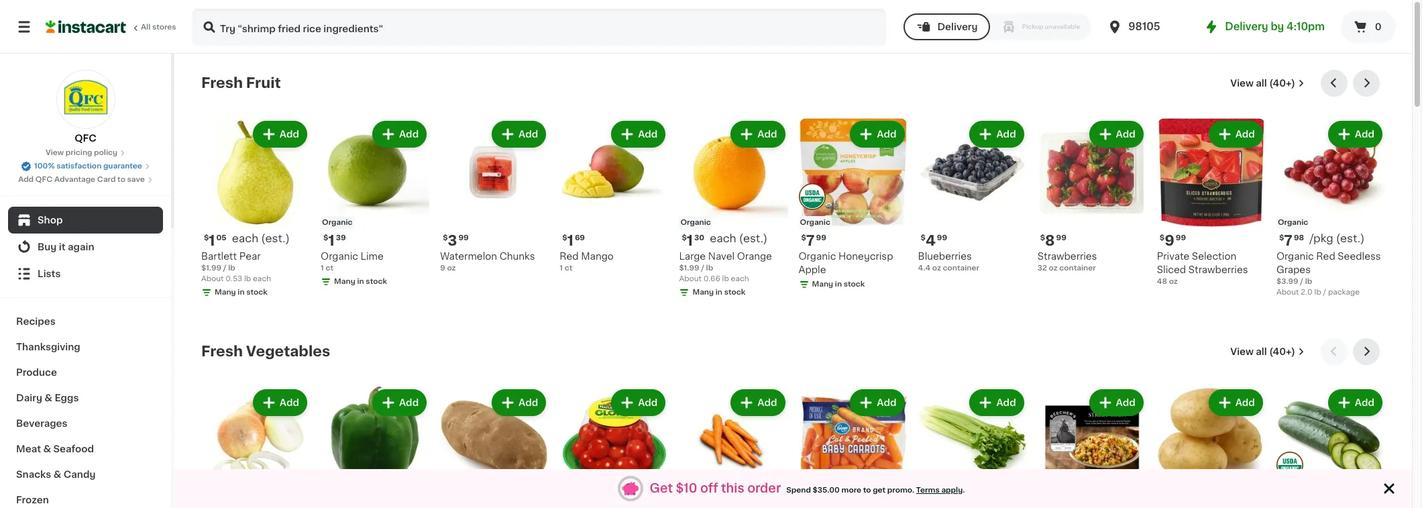 Task type: vqa. For each thing, say whether or not it's contained in the screenshot.
the topmost Goods
no



Task type: locate. For each thing, give the bounding box(es) containing it.
many in stock
[[334, 278, 387, 285], [812, 281, 865, 288], [215, 289, 268, 296], [693, 289, 746, 296]]

None search field
[[192, 8, 887, 46]]

Search field
[[193, 9, 886, 44]]

1 horizontal spatial strawberries
[[1189, 265, 1249, 275]]

it
[[59, 242, 66, 252]]

delivery button
[[904, 13, 990, 40]]

buy
[[38, 242, 57, 252]]

1 down $ 1 39
[[321, 265, 324, 272]]

qfc up view pricing policy link on the top left of page
[[75, 134, 96, 143]]

$ up 32
[[1041, 234, 1046, 242]]

2 container from the left
[[1060, 265, 1096, 272]]

organic inside organic lime 1 ct
[[321, 252, 358, 261]]

1 vertical spatial to
[[864, 486, 872, 494]]

& left candy
[[53, 470, 61, 479]]

1 horizontal spatial 7
[[1285, 234, 1293, 248]]

/ right 2.0
[[1324, 289, 1327, 296]]

1 horizontal spatial $1.99
[[679, 265, 700, 272]]

$ up watermelon
[[443, 234, 448, 242]]

99 right 4
[[938, 234, 948, 242]]

$ for red mango
[[563, 234, 568, 242]]

2 ct from the left
[[565, 265, 573, 272]]

organic up apple
[[799, 252, 837, 261]]

$ for private selection sliced strawberries
[[1160, 234, 1165, 242]]

oz inside private selection sliced strawberries 48 oz
[[1170, 278, 1178, 285]]

$ inside $ 4 99
[[921, 234, 926, 242]]

1 vertical spatial strawberries
[[1189, 265, 1249, 275]]

container right 32
[[1060, 265, 1096, 272]]

each up navel
[[710, 233, 737, 244]]

watermelon
[[440, 252, 497, 261]]

(est.) up orange
[[739, 233, 768, 244]]

0 vertical spatial view
[[1231, 79, 1254, 88]]

$1.99 down bartlett
[[201, 265, 222, 272]]

99
[[816, 234, 827, 242], [938, 234, 948, 242], [1176, 234, 1187, 242], [459, 234, 469, 242], [1057, 234, 1067, 242]]

$ up apple
[[802, 234, 807, 242]]

red down $ 1 69 on the top left of page
[[560, 252, 579, 261]]

0 horizontal spatial qfc
[[35, 176, 53, 183]]

1 vertical spatial all
[[1257, 347, 1268, 356]]

each (est.) up orange
[[710, 233, 768, 244]]

2 view all (40+) button from the top
[[1226, 338, 1311, 365]]

more
[[842, 486, 862, 494]]

about left the 0.66
[[679, 275, 702, 283]]

(est.) for pear
[[261, 233, 290, 244]]

produce
[[16, 368, 57, 377]]

2 each (est.) from the left
[[710, 233, 768, 244]]

advantage
[[54, 176, 95, 183]]

3 (est.) from the left
[[1337, 233, 1365, 244]]

2 $ from the left
[[324, 234, 328, 242]]

1 vertical spatial &
[[43, 444, 51, 454]]

organic down $ 1 39
[[321, 252, 358, 261]]

0 vertical spatial all
[[1257, 79, 1268, 88]]

1 vertical spatial view
[[46, 149, 64, 156]]

0 horizontal spatial delivery
[[938, 22, 978, 32]]

7 left 98
[[1285, 234, 1293, 248]]

/ up the 0.66
[[701, 265, 705, 272]]

organic honeycrisp apple
[[799, 252, 894, 275]]

all
[[1257, 79, 1268, 88], [1257, 347, 1268, 356]]

2 all from the top
[[1257, 347, 1268, 356]]

0 vertical spatial &
[[44, 393, 52, 403]]

$ for strawberries
[[1041, 234, 1046, 242]]

red
[[560, 252, 579, 261], [1317, 252, 1336, 261]]

container for 8
[[1060, 265, 1096, 272]]

delivery for delivery by 4:10pm
[[1226, 21, 1269, 32]]

1 horizontal spatial delivery
[[1226, 21, 1269, 32]]

0 horizontal spatial 7
[[807, 234, 815, 248]]

$ inside $ 7 98
[[1280, 234, 1285, 242]]

2 view all (40+) from the top
[[1231, 347, 1296, 356]]

fresh left 'vegetables'
[[201, 344, 243, 358]]

1 left 05
[[209, 234, 215, 248]]

1 all from the top
[[1257, 79, 1268, 88]]

0 horizontal spatial container
[[943, 265, 980, 272]]

1 container from the left
[[943, 265, 980, 272]]

2 $1.99 from the left
[[679, 265, 700, 272]]

dairy
[[16, 393, 42, 403]]

ct down $ 1 69 on the top left of page
[[565, 265, 573, 272]]

service type group
[[904, 13, 1092, 40]]

&
[[44, 393, 52, 403], [43, 444, 51, 454], [53, 470, 61, 479]]

many in stock down the 0.66
[[693, 289, 746, 296]]

0 horizontal spatial to
[[118, 176, 125, 183]]

1 left the 69
[[568, 234, 574, 248]]

99 inside $ 8 99
[[1057, 234, 1067, 242]]

terms apply button
[[917, 485, 963, 496]]

1 horizontal spatial each (est.)
[[710, 233, 768, 244]]

1 $ from the left
[[204, 234, 209, 242]]

2 (40+) from the top
[[1270, 347, 1296, 356]]

0 vertical spatial item carousel region
[[201, 70, 1386, 328]]

frozen link
[[8, 487, 163, 508]]

lists
[[38, 269, 61, 279]]

2 red from the left
[[1317, 252, 1336, 261]]

$ up private at the right of page
[[1160, 234, 1165, 242]]

1 7 from the left
[[807, 234, 815, 248]]

0 vertical spatial view all (40+) button
[[1226, 70, 1311, 97]]

30
[[695, 234, 705, 242]]

product group
[[201, 118, 310, 301], [321, 118, 430, 290], [440, 118, 549, 274], [560, 118, 669, 274], [679, 118, 788, 301], [799, 118, 908, 293], [919, 118, 1027, 274], [1038, 118, 1147, 274], [1158, 118, 1266, 287], [1277, 118, 1386, 298], [201, 387, 310, 508], [321, 387, 430, 508], [440, 387, 549, 508], [560, 387, 669, 508], [679, 387, 788, 508], [799, 387, 908, 508], [919, 387, 1027, 508], [1038, 387, 1147, 508], [1158, 387, 1266, 508], [1277, 387, 1386, 508]]

$3.99 element
[[560, 501, 669, 508]]

& left "eggs"
[[44, 393, 52, 403]]

$ 4 99
[[921, 234, 948, 248]]

9 down watermelon
[[440, 265, 445, 272]]

1 for $ 1 39
[[328, 234, 335, 248]]

9 $ from the left
[[1041, 234, 1046, 242]]

lb
[[228, 265, 235, 272], [706, 265, 714, 272], [244, 275, 251, 283], [723, 275, 729, 283], [1306, 278, 1313, 285], [1315, 289, 1322, 296]]

card
[[97, 176, 116, 183]]

98105 button
[[1108, 8, 1188, 46]]

$ left 98
[[1280, 234, 1285, 242]]

/ up 2.0
[[1301, 278, 1304, 285]]

7
[[807, 234, 815, 248], [1285, 234, 1293, 248]]

8 $ from the left
[[682, 234, 687, 242]]

oz right 48
[[1170, 278, 1178, 285]]

/pkg (est.)
[[1310, 233, 1365, 244]]

beverages link
[[8, 411, 163, 436]]

buy it again link
[[8, 234, 163, 260]]

99 up private at the right of page
[[1176, 234, 1187, 242]]

delivery
[[1226, 21, 1269, 32], [938, 22, 978, 32]]

1 vertical spatial view all (40+) button
[[1226, 338, 1311, 365]]

0 vertical spatial fresh
[[201, 76, 243, 90]]

1 horizontal spatial ct
[[565, 265, 573, 272]]

delivery inside button
[[938, 22, 978, 32]]

99 right 3
[[459, 234, 469, 242]]

ct down $ 1 39
[[326, 265, 334, 272]]

32
[[1038, 265, 1048, 272]]

1 fresh from the top
[[201, 76, 243, 90]]

view pricing policy
[[46, 149, 118, 156]]

$ for blueberries
[[921, 234, 926, 242]]

1 left 39 in the top left of the page
[[328, 234, 335, 248]]

1 ct from the left
[[326, 265, 334, 272]]

2 item carousel region from the top
[[201, 338, 1386, 508]]

(40+)
[[1270, 79, 1296, 88], [1270, 347, 1296, 356]]

oz right 4.4
[[933, 265, 942, 272]]

container for 4
[[943, 265, 980, 272]]

1 item carousel region from the top
[[201, 70, 1386, 328]]

99 inside $ 7 99
[[816, 234, 827, 242]]

3 $ from the left
[[563, 234, 568, 242]]

99 right the '8'
[[1057, 234, 1067, 242]]

to left get on the right of page
[[864, 486, 872, 494]]

$ left 39 in the top left of the page
[[324, 234, 328, 242]]

organic up grapes
[[1277, 252, 1315, 261]]

3 99 from the left
[[1176, 234, 1187, 242]]

0 vertical spatial view all (40+)
[[1231, 79, 1296, 88]]

strawberries down $ 8 99
[[1038, 252, 1098, 261]]

strawberries
[[1038, 252, 1098, 261], [1189, 265, 1249, 275]]

0 horizontal spatial (est.)
[[261, 233, 290, 244]]

1 vertical spatial 9
[[440, 265, 445, 272]]

container
[[943, 265, 980, 272], [1060, 265, 1096, 272]]

get $10 off this order spend $35.00 more to get promo. terms apply .
[[650, 482, 965, 494]]

about
[[201, 275, 224, 283], [679, 275, 702, 283], [1277, 289, 1300, 296]]

item carousel region containing fresh vegetables
[[201, 338, 1386, 508]]

ct for organic
[[326, 265, 334, 272]]

red down the $7.98 per package (estimated) element
[[1317, 252, 1336, 261]]

2 vertical spatial view
[[1231, 347, 1254, 356]]

to inside get $10 off this order spend $35.00 more to get promo. terms apply .
[[864, 486, 872, 494]]

view for fresh fruit
[[1231, 79, 1254, 88]]

1 down $ 1 69 on the top left of page
[[560, 265, 563, 272]]

organic inside organic red seedless grapes $3.99 / lb about 2.0 lb / package
[[1277, 252, 1315, 261]]

(est.)
[[261, 233, 290, 244], [739, 233, 768, 244], [1337, 233, 1365, 244]]

5 $ from the left
[[921, 234, 926, 242]]

$ up blueberries
[[921, 234, 926, 242]]

1 horizontal spatial qfc
[[75, 134, 96, 143]]

2 99 from the left
[[938, 234, 948, 242]]

oz right 32
[[1049, 265, 1058, 272]]

by
[[1271, 21, 1285, 32]]

oz down watermelon
[[447, 265, 456, 272]]

1 (40+) from the top
[[1270, 79, 1296, 88]]

stock down lime
[[366, 278, 387, 285]]

0 vertical spatial 9
[[1165, 234, 1175, 248]]

container inside blueberries 4.4 oz container
[[943, 265, 980, 272]]

2 fresh from the top
[[201, 344, 243, 358]]

fresh left fruit
[[201, 76, 243, 90]]

0 vertical spatial strawberries
[[1038, 252, 1098, 261]]

0 vertical spatial qfc
[[75, 134, 96, 143]]

5 99 from the left
[[1057, 234, 1067, 242]]

2 horizontal spatial (est.)
[[1337, 233, 1365, 244]]

view all (40+) button
[[1226, 70, 1311, 97], [1226, 338, 1311, 365]]

$ inside $ 9 99
[[1160, 234, 1165, 242]]

each down orange
[[731, 275, 750, 283]]

100%
[[34, 162, 55, 170]]

product group containing 3
[[440, 118, 549, 274]]

4 $ from the left
[[802, 234, 807, 242]]

strawberries down selection
[[1189, 265, 1249, 275]]

1 horizontal spatial (est.)
[[739, 233, 768, 244]]

$ inside $ 1 05
[[204, 234, 209, 242]]

1 $1.99 from the left
[[201, 265, 222, 272]]

$1.99 down large
[[679, 265, 700, 272]]

organic up 39 in the top left of the page
[[322, 219, 353, 226]]

ct inside organic lime 1 ct
[[326, 265, 334, 272]]

item carousel region
[[201, 70, 1386, 328], [201, 338, 1386, 508]]

(est.) inside $1.05 each (estimated) element
[[261, 233, 290, 244]]

0 horizontal spatial 9
[[440, 265, 445, 272]]

snacks & candy link
[[8, 462, 163, 487]]

(est.) up seedless
[[1337, 233, 1365, 244]]

buy it again
[[38, 242, 94, 252]]

7 up apple
[[807, 234, 815, 248]]

/ down bartlett
[[223, 265, 227, 272]]

lb up 2.0
[[1306, 278, 1313, 285]]

view all (40+) button for fresh vegetables
[[1226, 338, 1311, 365]]

$ left 05
[[204, 234, 209, 242]]

$ for organic honeycrisp apple
[[802, 234, 807, 242]]

/ inside 'bartlett pear $1.99 / lb about 0.53 lb each'
[[223, 265, 227, 272]]

candy
[[64, 470, 96, 479]]

$ left 30
[[682, 234, 687, 242]]

all
[[141, 23, 151, 31]]

$ 1 30
[[682, 234, 705, 248]]

(est.) up 'bartlett pear $1.99 / lb about 0.53 lb each'
[[261, 233, 290, 244]]

orange
[[737, 252, 772, 261]]

many down the 0.66
[[693, 289, 714, 296]]

product group containing 9
[[1158, 118, 1266, 287]]

$ for watermelon chunks
[[443, 234, 448, 242]]

shop link
[[8, 207, 163, 234]]

1 view all (40+) from the top
[[1231, 79, 1296, 88]]

view all (40+) button for fresh fruit
[[1226, 70, 1311, 97]]

$ inside $ 1 69
[[563, 234, 568, 242]]

each (est.) inside $1.05 each (estimated) element
[[232, 233, 290, 244]]

1 left 30
[[687, 234, 693, 248]]

organic inside organic honeycrisp apple
[[799, 252, 837, 261]]

0 vertical spatial (40+)
[[1270, 79, 1296, 88]]

0 horizontal spatial ct
[[326, 265, 334, 272]]

1 horizontal spatial about
[[679, 275, 702, 283]]

organic up $ 7 99
[[800, 219, 831, 226]]

about left the 0.53
[[201, 275, 224, 283]]

1 horizontal spatial red
[[1317, 252, 1336, 261]]

qfc inside qfc link
[[75, 134, 96, 143]]

1 vertical spatial qfc
[[35, 176, 53, 183]]

$ for organic lime
[[324, 234, 328, 242]]

99 inside $ 3 99
[[459, 234, 469, 242]]

2 vertical spatial &
[[53, 470, 61, 479]]

$ 1 69
[[563, 234, 585, 248]]

$ inside $ 3 99
[[443, 234, 448, 242]]

honeycrisp
[[839, 252, 894, 261]]

each (est.) up pear
[[232, 233, 290, 244]]

1 horizontal spatial to
[[864, 486, 872, 494]]

in
[[357, 278, 364, 285], [835, 281, 842, 288], [238, 289, 245, 296], [716, 289, 723, 296]]

0 horizontal spatial red
[[560, 252, 579, 261]]

produce link
[[8, 360, 163, 385]]

4
[[926, 234, 936, 248]]

view all (40+)
[[1231, 79, 1296, 88], [1231, 347, 1296, 356]]

$10
[[676, 482, 698, 494]]

$ inside $ 7 99
[[802, 234, 807, 242]]

view
[[1231, 79, 1254, 88], [46, 149, 64, 156], [1231, 347, 1254, 356]]

to down the guarantee
[[118, 176, 125, 183]]

stores
[[152, 23, 176, 31]]

qfc down 100%
[[35, 176, 53, 183]]

1 red from the left
[[560, 252, 579, 261]]

$ left the 69
[[563, 234, 568, 242]]

1 each (est.) from the left
[[232, 233, 290, 244]]

10 $ from the left
[[1280, 234, 1285, 242]]

7 inside the $7.98 per package (estimated) element
[[1285, 234, 1293, 248]]

99 inside $ 4 99
[[938, 234, 948, 242]]

each (est.) for navel
[[710, 233, 768, 244]]

99 for 4
[[938, 234, 948, 242]]

each inside 'bartlett pear $1.99 / lb about 0.53 lb each'
[[253, 275, 271, 283]]

99 inside $ 9 99
[[1176, 234, 1187, 242]]

$ 7 99
[[802, 234, 827, 248]]

7 for $ 7 98
[[1285, 234, 1293, 248]]

1 vertical spatial fresh
[[201, 344, 243, 358]]

add button
[[254, 122, 306, 146], [374, 122, 426, 146], [493, 122, 545, 146], [613, 122, 665, 146], [732, 122, 784, 146], [852, 122, 904, 146], [971, 122, 1023, 146], [1091, 122, 1143, 146], [1211, 122, 1262, 146], [1330, 122, 1382, 146], [254, 391, 306, 415], [374, 391, 426, 415], [493, 391, 545, 415], [613, 391, 665, 415], [732, 391, 784, 415], [852, 391, 904, 415], [971, 391, 1023, 415], [1091, 391, 1143, 415], [1211, 391, 1262, 415], [1330, 391, 1382, 415]]

ct
[[326, 265, 334, 272], [565, 265, 573, 272]]

blueberries 4.4 oz container
[[919, 252, 980, 272]]

$ inside $ 1 39
[[324, 234, 328, 242]]

main content
[[175, 54, 1413, 508]]

product group containing 8
[[1038, 118, 1147, 274]]

each
[[232, 233, 259, 244], [710, 233, 737, 244], [253, 275, 271, 283], [731, 275, 750, 283]]

9 up private at the right of page
[[1165, 234, 1175, 248]]

view pricing policy link
[[46, 148, 126, 158]]

1 vertical spatial view all (40+)
[[1231, 347, 1296, 356]]

98
[[1295, 234, 1305, 242]]

2 7 from the left
[[1285, 234, 1293, 248]]

$ inside $ 8 99
[[1041, 234, 1046, 242]]

off
[[701, 482, 719, 494]]

& right meat
[[43, 444, 51, 454]]

item badge image
[[799, 183, 826, 210]]

save
[[127, 176, 145, 183]]

each (est.) for pear
[[232, 233, 290, 244]]

0 horizontal spatial $1.99
[[201, 265, 222, 272]]

get
[[650, 482, 673, 494]]

0 horizontal spatial each (est.)
[[232, 233, 290, 244]]

99 up apple
[[816, 234, 827, 242]]

2 horizontal spatial about
[[1277, 289, 1300, 296]]

0 horizontal spatial about
[[201, 275, 224, 283]]

policy
[[94, 149, 118, 156]]

all stores link
[[46, 8, 177, 46]]

in down the 0.66
[[716, 289, 723, 296]]

0
[[1376, 22, 1382, 32]]

4 99 from the left
[[459, 234, 469, 242]]

& for dairy
[[44, 393, 52, 403]]

6 $ from the left
[[1160, 234, 1165, 242]]

1 vertical spatial (40+)
[[1270, 347, 1296, 356]]

1 vertical spatial item carousel region
[[201, 338, 1386, 508]]

(est.) inside $1.30 each (estimated) element
[[739, 233, 768, 244]]

2 (est.) from the left
[[739, 233, 768, 244]]

7 $ from the left
[[443, 234, 448, 242]]

oz inside watermelon chunks 9 oz
[[447, 265, 456, 272]]

ct inside red mango 1 ct
[[565, 265, 573, 272]]

1 horizontal spatial container
[[1060, 265, 1096, 272]]

1 (est.) from the left
[[261, 233, 290, 244]]

1 99 from the left
[[816, 234, 827, 242]]

stock
[[366, 278, 387, 285], [844, 281, 865, 288], [246, 289, 268, 296], [725, 289, 746, 296]]

4.4
[[919, 265, 931, 272]]

many down apple
[[812, 281, 834, 288]]

container inside strawberries 32 oz container
[[1060, 265, 1096, 272]]

container down blueberries
[[943, 265, 980, 272]]

8
[[1046, 234, 1055, 248]]

each down pear
[[253, 275, 271, 283]]

1 view all (40+) button from the top
[[1226, 70, 1311, 97]]

(40+) for fruit
[[1270, 79, 1296, 88]]

about down $3.99
[[1277, 289, 1300, 296]]

large
[[679, 252, 706, 261]]

3
[[448, 234, 457, 248]]

each (est.) inside $1.30 each (estimated) element
[[710, 233, 768, 244]]

meat & seafood link
[[8, 436, 163, 462]]

qfc link
[[56, 70, 115, 145]]



Task type: describe. For each thing, give the bounding box(es) containing it.
oz inside strawberries 32 oz container
[[1049, 265, 1058, 272]]

item badge image
[[1277, 452, 1304, 478]]

item carousel region containing fresh fruit
[[201, 70, 1386, 328]]

each inside large navel orange $1.99 / lb about 0.66 lb each
[[731, 275, 750, 283]]

& for snacks
[[53, 470, 61, 479]]

again
[[68, 242, 94, 252]]

$1.99 inside large navel orange $1.99 / lb about 0.66 lb each
[[679, 265, 700, 272]]

get
[[873, 486, 886, 494]]

$ 1 05
[[204, 234, 227, 248]]

satisfaction
[[56, 162, 102, 170]]

& for meat
[[43, 444, 51, 454]]

strawberries 32 oz container
[[1038, 252, 1098, 272]]

(40+) for vegetables
[[1270, 347, 1296, 356]]

$1.30 each (estimated) element
[[679, 232, 788, 250]]

98105
[[1129, 21, 1161, 32]]

100% satisfaction guarantee button
[[21, 158, 150, 172]]

private
[[1158, 252, 1190, 261]]

lists link
[[8, 260, 163, 287]]

spend
[[787, 486, 811, 494]]

ct for red
[[565, 265, 573, 272]]

$7.98 per package (estimated) element
[[1277, 232, 1386, 250]]

many down the 0.53
[[215, 289, 236, 296]]

1 for $ 1 30
[[687, 234, 693, 248]]

vegetables
[[246, 344, 330, 358]]

$ 7 98
[[1280, 234, 1305, 248]]

pricing
[[66, 149, 92, 156]]

all for fresh vegetables
[[1257, 347, 1268, 356]]

1 for $ 1 69
[[568, 234, 574, 248]]

$1.05 each (estimated) element
[[201, 232, 310, 250]]

$35.00
[[813, 486, 840, 494]]

private selection sliced strawberries 48 oz
[[1158, 252, 1249, 285]]

99 for 8
[[1057, 234, 1067, 242]]

product group containing 4
[[919, 118, 1027, 274]]

$1.99 element
[[799, 501, 908, 508]]

1 horizontal spatial 9
[[1165, 234, 1175, 248]]

thanksgiving link
[[8, 334, 163, 360]]

lb right the 0.66
[[723, 275, 729, 283]]

0 horizontal spatial strawberries
[[1038, 252, 1098, 261]]

0.53
[[226, 275, 242, 283]]

guarantee
[[103, 162, 142, 170]]

qfc logo image
[[56, 70, 115, 129]]

1 inside red mango 1 ct
[[560, 265, 563, 272]]

99 for 9
[[1176, 234, 1187, 242]]

lb up the 0.66
[[706, 265, 714, 272]]

39
[[336, 234, 346, 242]]

$3.99
[[1277, 278, 1299, 285]]

mango
[[581, 252, 614, 261]]

$ 3 99
[[443, 234, 469, 248]]

selection
[[1193, 252, 1237, 261]]

9 inside watermelon chunks 9 oz
[[440, 265, 445, 272]]

$ 8 99
[[1041, 234, 1067, 248]]

0 button
[[1342, 11, 1397, 43]]

0.66
[[704, 275, 721, 283]]

lime
[[361, 252, 384, 261]]

many in stock down organic honeycrisp apple
[[812, 281, 865, 288]]

order
[[748, 482, 781, 494]]

red inside red mango 1 ct
[[560, 252, 579, 261]]

about inside organic red seedless grapes $3.99 / lb about 2.0 lb / package
[[1277, 289, 1300, 296]]

organic lime 1 ct
[[321, 252, 384, 272]]

watermelon chunks 9 oz
[[440, 252, 535, 272]]

all for fresh fruit
[[1257, 79, 1268, 88]]

all stores
[[141, 23, 176, 31]]

in down organic lime 1 ct
[[357, 278, 364, 285]]

qfc inside add qfc advantage card to save link
[[35, 176, 53, 183]]

red inside organic red seedless grapes $3.99 / lb about 2.0 lb / package
[[1317, 252, 1336, 261]]

instacart logo image
[[46, 19, 126, 35]]

in down organic honeycrisp apple
[[835, 281, 842, 288]]

(est.) inside the $7.98 per package (estimated) element
[[1337, 233, 1365, 244]]

thanksgiving
[[16, 342, 80, 352]]

$ inside $ 1 30
[[682, 234, 687, 242]]

4:10pm
[[1287, 21, 1326, 32]]

navel
[[709, 252, 735, 261]]

fresh fruit
[[201, 76, 281, 90]]

(est.) for navel
[[739, 233, 768, 244]]

lb up the 0.53
[[228, 265, 235, 272]]

1 inside organic lime 1 ct
[[321, 265, 324, 272]]

stock down 'bartlett pear $1.99 / lb about 0.53 lb each'
[[246, 289, 268, 296]]

48
[[1158, 278, 1168, 285]]

7 for $ 7 99
[[807, 234, 815, 248]]

organic up 30
[[681, 219, 711, 226]]

fresh for fresh vegetables
[[201, 344, 243, 358]]

sliced
[[1158, 265, 1187, 275]]

red mango 1 ct
[[560, 252, 614, 272]]

/ inside large navel orange $1.99 / lb about 0.66 lb each
[[701, 265, 705, 272]]

dairy & eggs link
[[8, 385, 163, 411]]

delivery by 4:10pm
[[1226, 21, 1326, 32]]

eggs
[[55, 393, 79, 403]]

main content containing fresh fruit
[[175, 54, 1413, 508]]

apply
[[942, 486, 963, 494]]

pear
[[239, 252, 261, 261]]

many in stock down the 0.53
[[215, 289, 268, 296]]

69
[[575, 234, 585, 242]]

snacks
[[16, 470, 51, 479]]

delivery for delivery
[[938, 22, 978, 32]]

99 for 3
[[459, 234, 469, 242]]

frozen
[[16, 495, 49, 505]]

strawberries inside private selection sliced strawberries 48 oz
[[1189, 265, 1249, 275]]

meat
[[16, 444, 41, 454]]

view all (40+) for fruit
[[1231, 79, 1296, 88]]

terms
[[917, 486, 940, 494]]

bartlett
[[201, 252, 237, 261]]

add qfc advantage card to save
[[18, 176, 145, 183]]

fruit
[[246, 76, 281, 90]]

fresh vegetables
[[201, 344, 330, 358]]

oz inside blueberries 4.4 oz container
[[933, 265, 942, 272]]

about inside large navel orange $1.99 / lb about 0.66 lb each
[[679, 275, 702, 283]]

in down the 0.53
[[238, 289, 245, 296]]

fresh for fresh fruit
[[201, 76, 243, 90]]

99 for 7
[[816, 234, 827, 242]]

about inside 'bartlett pear $1.99 / lb about 0.53 lb each'
[[201, 275, 224, 283]]

2.0
[[1302, 289, 1313, 296]]

seedless
[[1339, 252, 1382, 261]]

add qfc advantage card to save link
[[18, 175, 153, 185]]

05
[[217, 234, 227, 242]]

bartlett pear $1.99 / lb about 0.53 lb each
[[201, 252, 271, 283]]

close image
[[1382, 481, 1398, 497]]

dairy & eggs
[[16, 393, 79, 403]]

get $10 off this order status
[[645, 482, 971, 496]]

organic red seedless grapes $3.99 / lb about 2.0 lb / package
[[1277, 252, 1382, 296]]

many down organic lime 1 ct
[[334, 278, 356, 285]]

lb right 2.0
[[1315, 289, 1322, 296]]

1 for $ 1 05
[[209, 234, 215, 248]]

lb right the 0.53
[[244, 275, 251, 283]]

organic up 98
[[1278, 219, 1309, 226]]

view all (40+) for vegetables
[[1231, 347, 1296, 356]]

package
[[1329, 289, 1361, 296]]

each up pear
[[232, 233, 259, 244]]

$ 1 39
[[324, 234, 346, 248]]

0 vertical spatial to
[[118, 176, 125, 183]]

seafood
[[53, 444, 94, 454]]

view for fresh vegetables
[[1231, 347, 1254, 356]]

stock down organic honeycrisp apple
[[844, 281, 865, 288]]

.
[[963, 486, 965, 494]]

shop
[[38, 215, 63, 225]]

$1.99 inside 'bartlett pear $1.99 / lb about 0.53 lb each'
[[201, 265, 222, 272]]

many in stock down organic lime 1 ct
[[334, 278, 387, 285]]

snacks & candy
[[16, 470, 96, 479]]

100% satisfaction guarantee
[[34, 162, 142, 170]]

this
[[721, 482, 745, 494]]

stock down large navel orange $1.99 / lb about 0.66 lb each
[[725, 289, 746, 296]]

apple
[[799, 265, 827, 275]]



